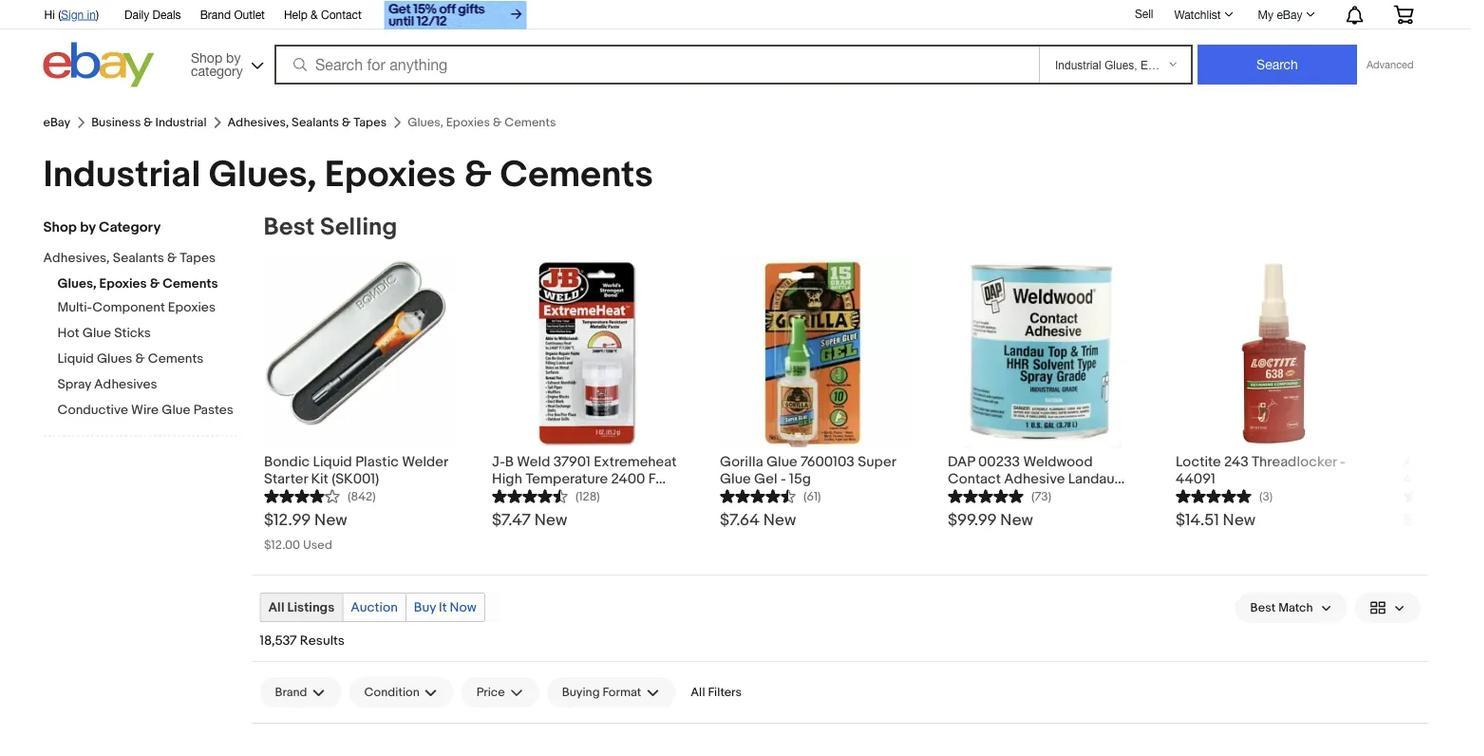 Task type: describe. For each thing, give the bounding box(es) containing it.
bondic
[[264, 453, 309, 470]]

liquid inside bondic liquid plastic welder starter kit (sk001)
[[313, 453, 352, 470]]

sticks
[[114, 325, 151, 341]]

j-b weld 37901 extremeheat high temperature 2400 f resistant bonding paste 3 oz link
[[492, 448, 681, 504]]

glue up (61) link on the bottom of page
[[766, 453, 797, 470]]

0 vertical spatial glues,
[[209, 153, 317, 197]]

gorilla glue 7600103 super glue gel - 15g
[[719, 453, 895, 487]]

business
[[91, 115, 141, 130]]

(842)
[[347, 489, 375, 504]]

4.4 out of 5 stars image
[[1403, 487, 1471, 504]]

liquid inside adhesives, sealants & tapes glues, epoxies & cements multi-component epoxies hot glue sticks liquid glues & cements spray adhesives conductive wire glue pastes
[[57, 351, 94, 367]]

shop by category
[[191, 49, 243, 78]]

all listings link
[[261, 594, 342, 621]]

sign
[[61, 8, 84, 21]]

tapes for adhesives, sealants & tapes
[[354, 115, 387, 130]]

new for $14.51 new
[[1222, 510, 1255, 530]]

$14.51
[[1175, 510, 1219, 530]]

0 vertical spatial industrial
[[155, 115, 207, 130]]

extremeheat
[[593, 453, 676, 470]]

by for category
[[226, 49, 241, 65]]

multi-component epoxies link
[[57, 300, 238, 318]]

industrial glues, epoxies & cements
[[43, 153, 653, 197]]

buying format button
[[547, 677, 676, 708]]

4.5 out of 5 stars image for $7.47
[[492, 487, 567, 504]]

3
[[652, 487, 660, 504]]

brand button
[[260, 677, 341, 708]]

2 horizontal spatial epoxies
[[325, 153, 456, 197]]

$12.99
[[264, 510, 310, 530]]

best match
[[1250, 601, 1313, 615]]

oz
[[663, 487, 681, 504]]

j-b weld 37901 extremeheat high temperature 2400 f resistant bonding paste 3 oz
[[492, 453, 681, 504]]

brand outlet
[[200, 8, 265, 21]]

new for $8.99 new
[[1449, 510, 1471, 530]]

auction
[[351, 599, 398, 615]]

f
[[648, 470, 655, 487]]

shop by category banner
[[34, 0, 1428, 92]]

spray
[[57, 377, 91, 393]]

results
[[300, 633, 345, 649]]

hi ( sign in )
[[44, 8, 99, 21]]

used
[[302, 537, 332, 552]]

pastes
[[193, 402, 234, 418]]

business & industrial
[[91, 115, 207, 130]]

welder
[[402, 453, 447, 470]]

1 vertical spatial industrial
[[43, 153, 201, 197]]

gel
[[754, 470, 777, 487]]

Search for anything text field
[[277, 47, 1035, 83]]

advanced
[[1367, 58, 1414, 71]]

angelus cl
[[1403, 453, 1471, 487]]

wire
[[131, 402, 159, 418]]

shop for shop by category
[[191, 49, 222, 65]]

(128) link
[[492, 487, 600, 504]]

(842) link
[[264, 487, 375, 504]]

2 vertical spatial epoxies
[[168, 300, 216, 316]]

conductive
[[57, 402, 128, 418]]

contact
[[321, 8, 362, 21]]

1 vertical spatial cements
[[163, 276, 218, 292]]

conductive wire glue pastes link
[[57, 402, 238, 420]]

j-b weld 37901 extremeheat high temperature 2400 f resistant bonding paste 3 oz image
[[492, 258, 681, 448]]

component
[[92, 300, 165, 316]]

adhesives, for adhesives, sealants & tapes
[[227, 115, 289, 130]]

all filters
[[691, 685, 742, 700]]

liquid glues & cements link
[[57, 351, 238, 369]]

help
[[284, 8, 308, 21]]

glue right wire on the left of the page
[[162, 402, 190, 418]]

0 horizontal spatial epoxies
[[99, 276, 147, 292]]

adhesives, sealants & tapes
[[227, 115, 387, 130]]

0 horizontal spatial adhesives, sealants & tapes link
[[43, 250, 224, 268]]

b
[[505, 453, 513, 470]]

best match button
[[1235, 593, 1347, 623]]

$8.99
[[1403, 510, 1445, 530]]

tapes for adhesives, sealants & tapes glues, epoxies & cements multi-component epoxies hot glue sticks liquid glues & cements spray adhesives conductive wire glue pastes
[[180, 250, 216, 266]]

sell
[[1135, 7, 1154, 20]]

bondic liquid plastic welder starter kit (sk001) image
[[264, 258, 454, 448]]

15g
[[789, 470, 811, 487]]

glue right hot
[[82, 325, 111, 341]]

brand outlet link
[[200, 5, 265, 26]]

& inside "link"
[[311, 8, 318, 21]]

new for $99.99 new
[[1000, 510, 1033, 530]]

in
[[87, 8, 96, 21]]

(61)
[[803, 489, 821, 504]]

0 horizontal spatial ebay
[[43, 115, 70, 130]]

help & contact
[[284, 8, 362, 21]]

watchlist
[[1174, 8, 1221, 21]]

5 out of 5 stars image
[[1175, 487, 1251, 504]]

(128)
[[575, 489, 600, 504]]

sealants for adhesives, sealants & tapes
[[292, 115, 339, 130]]

resistant
[[492, 487, 552, 504]]

$7.47 new
[[492, 510, 567, 530]]

weld
[[517, 453, 550, 470]]

gorilla glue 7600103 super glue gel - 15g link
[[719, 448, 909, 487]]

brand for brand
[[275, 685, 307, 700]]

2400
[[611, 470, 645, 487]]

all for all filters
[[691, 685, 705, 700]]

4.1 out of 5 stars image
[[264, 487, 340, 504]]

sealants for adhesives, sealants & tapes glues, epoxies & cements multi-component epoxies hot glue sticks liquid glues & cements spray adhesives conductive wire glue pastes
[[113, 250, 164, 266]]

all listings
[[268, 599, 335, 615]]

sign in link
[[61, 8, 96, 21]]

new for $7.64 new
[[763, 510, 796, 530]]

bondic liquid plastic welder starter kit (sk001)
[[264, 453, 447, 487]]



Task type: locate. For each thing, give the bounding box(es) containing it.
adhesives, inside adhesives, sealants & tapes glues, epoxies & cements multi-component epoxies hot glue sticks liquid glues & cements spray adhesives conductive wire glue pastes
[[43, 250, 110, 266]]

my ebay link
[[1248, 3, 1324, 26]]

glues, down 'adhesives, sealants & tapes'
[[209, 153, 317, 197]]

adhesives, sealants & tapes link down the category
[[43, 250, 224, 268]]

liquid up 'spray'
[[57, 351, 94, 367]]

0 horizontal spatial best
[[264, 213, 315, 242]]

deals
[[153, 8, 181, 21]]

adhesives, sealants & tapes glues, epoxies & cements multi-component epoxies hot glue sticks liquid glues & cements spray adhesives conductive wire glue pastes
[[43, 250, 234, 418]]

4 new from the left
[[1000, 510, 1033, 530]]

bonding
[[555, 487, 610, 504]]

tapes up multi-component epoxies link
[[180, 250, 216, 266]]

temperature
[[525, 470, 608, 487]]

1 vertical spatial epoxies
[[99, 276, 147, 292]]

new down (842) link
[[314, 510, 347, 530]]

ebay right my
[[1277, 8, 1303, 21]]

super
[[857, 453, 895, 470]]

5 new from the left
[[1222, 510, 1255, 530]]

none submit inside shop by category banner
[[1198, 45, 1357, 85]]

0 vertical spatial shop
[[191, 49, 222, 65]]

brand left outlet
[[200, 8, 231, 21]]

0 vertical spatial ebay
[[1277, 8, 1303, 21]]

buying format
[[562, 685, 641, 700]]

adhesives, for adhesives, sealants & tapes glues, epoxies & cements multi-component epoxies hot glue sticks liquid glues & cements spray adhesives conductive wire glue pastes
[[43, 250, 110, 266]]

loctite 243 threadlocker - 44091 image
[[1188, 258, 1353, 448]]

243
[[1224, 453, 1248, 470]]

new for $12.99 new $12.00 used
[[314, 510, 347, 530]]

price button
[[461, 677, 539, 708]]

it
[[439, 599, 447, 615]]

None submit
[[1198, 45, 1357, 85]]

adhesives
[[94, 377, 157, 393]]

best selling
[[264, 213, 397, 242]]

0 horizontal spatial all
[[268, 599, 284, 615]]

0 horizontal spatial -
[[780, 470, 786, 487]]

0 horizontal spatial 4.5 out of 5 stars image
[[492, 487, 567, 504]]

1 vertical spatial all
[[691, 685, 705, 700]]

loctite
[[1175, 453, 1221, 470]]

kit
[[311, 470, 328, 487]]

selling
[[320, 213, 397, 242]]

by inside shop by category
[[226, 49, 241, 65]]

by left the category
[[80, 219, 96, 236]]

buying
[[562, 685, 600, 700]]

0 vertical spatial best
[[264, 213, 315, 242]]

0 vertical spatial cements
[[500, 153, 653, 197]]

paste
[[613, 487, 649, 504]]

new down (128) link
[[534, 510, 567, 530]]

1 horizontal spatial glues,
[[209, 153, 317, 197]]

all up 18,537
[[268, 599, 284, 615]]

get an extra 15% off image
[[384, 1, 527, 29]]

account navigation
[[34, 0, 1428, 32]]

0 horizontal spatial shop
[[43, 219, 77, 236]]

business & industrial link
[[91, 115, 207, 130]]

1 horizontal spatial epoxies
[[168, 300, 216, 316]]

44091
[[1175, 470, 1215, 487]]

1 vertical spatial liquid
[[313, 453, 352, 470]]

1 horizontal spatial best
[[1250, 601, 1276, 615]]

adhesives,
[[227, 115, 289, 130], [43, 250, 110, 266]]

best for best match
[[1250, 601, 1276, 615]]

industrial
[[155, 115, 207, 130], [43, 153, 201, 197]]

0 horizontal spatial adhesives,
[[43, 250, 110, 266]]

(3)
[[1259, 489, 1272, 504]]

bondic liquid plastic welder starter kit (sk001) link
[[264, 448, 454, 487]]

hot glue sticks link
[[57, 325, 238, 343]]

best left match on the bottom right of the page
[[1250, 601, 1276, 615]]

1 horizontal spatial shop
[[191, 49, 222, 65]]

$7.64
[[719, 510, 759, 530]]

tapes
[[354, 115, 387, 130], [180, 250, 216, 266]]

0 vertical spatial liquid
[[57, 351, 94, 367]]

4.5 out of 5 stars image up "$7.47 new" at left
[[492, 487, 567, 504]]

listings
[[287, 599, 335, 615]]

all filters button
[[683, 677, 749, 707]]

0 vertical spatial sealants
[[292, 115, 339, 130]]

threadlocker
[[1251, 453, 1337, 470]]

adhesives, down category
[[227, 115, 289, 130]]

1 horizontal spatial all
[[691, 685, 705, 700]]

1 horizontal spatial tapes
[[354, 115, 387, 130]]

6 new from the left
[[1449, 510, 1471, 530]]

2 vertical spatial cements
[[148, 351, 204, 367]]

sealants up industrial glues, epoxies & cements
[[292, 115, 339, 130]]

glues, inside adhesives, sealants & tapes glues, epoxies & cements multi-component epoxies hot glue sticks liquid glues & cements spray adhesives conductive wire glue pastes
[[57, 276, 96, 292]]

epoxies up component
[[99, 276, 147, 292]]

$12.99 new $12.00 used
[[264, 510, 347, 552]]

daily deals link
[[124, 5, 181, 26]]

high
[[492, 470, 522, 487]]

shop for shop by category
[[43, 219, 77, 236]]

filters
[[708, 685, 742, 700]]

$99.99 new
[[947, 510, 1033, 530]]

3 new from the left
[[763, 510, 796, 530]]

0 vertical spatial tapes
[[354, 115, 387, 130]]

1 vertical spatial tapes
[[180, 250, 216, 266]]

0 horizontal spatial liquid
[[57, 351, 94, 367]]

glues, up multi-
[[57, 276, 96, 292]]

1 horizontal spatial adhesives, sealants & tapes link
[[227, 115, 387, 130]]

by
[[226, 49, 241, 65], [80, 219, 96, 236]]

all inside "button"
[[691, 685, 705, 700]]

(61) link
[[719, 487, 821, 504]]

0 vertical spatial adhesives, sealants & tapes link
[[227, 115, 387, 130]]

shop by category
[[43, 219, 161, 236]]

- left 15g
[[780, 470, 786, 487]]

0 vertical spatial adhesives,
[[227, 115, 289, 130]]

adhesives, sealants & tapes link up industrial glues, epoxies & cements
[[227, 115, 387, 130]]

sealants down the category
[[113, 250, 164, 266]]

37901
[[553, 453, 590, 470]]

4.5 out of 5 stars image for $7.64
[[719, 487, 795, 504]]

$99.99
[[947, 510, 996, 530]]

auction link
[[343, 594, 405, 621]]

1 new from the left
[[314, 510, 347, 530]]

daily
[[124, 8, 149, 21]]

view: gallery view image
[[1370, 598, 1405, 618]]

multi-
[[57, 300, 92, 316]]

2 new from the left
[[534, 510, 567, 530]]

1 vertical spatial brand
[[275, 685, 307, 700]]

ebay inside the account navigation
[[1277, 8, 1303, 21]]

sealants inside adhesives, sealants & tapes glues, epoxies & cements multi-component epoxies hot glue sticks liquid glues & cements spray adhesives conductive wire glue pastes
[[113, 250, 164, 266]]

0 horizontal spatial glues,
[[57, 276, 96, 292]]

1 horizontal spatial brand
[[275, 685, 307, 700]]

gorilla
[[719, 453, 763, 470]]

angelus
[[1403, 453, 1456, 470]]

adhesives, sealants & tapes link
[[227, 115, 387, 130], [43, 250, 224, 268]]

new
[[314, 510, 347, 530], [534, 510, 567, 530], [763, 510, 796, 530], [1000, 510, 1033, 530], [1222, 510, 1255, 530], [1449, 510, 1471, 530]]

loctite 243 threadlocker - 44091 link
[[1175, 448, 1365, 487]]

1 vertical spatial shop
[[43, 219, 77, 236]]

1 vertical spatial adhesives, sealants & tapes link
[[43, 250, 224, 268]]

angelus cl link
[[1403, 448, 1471, 487]]

hi
[[44, 8, 55, 21]]

epoxies up selling
[[325, 153, 456, 197]]

- inside loctite 243 threadlocker - 44091
[[1340, 453, 1345, 470]]

0 vertical spatial by
[[226, 49, 241, 65]]

help & contact link
[[284, 5, 362, 26]]

brand inside the account navigation
[[200, 8, 231, 21]]

1 horizontal spatial 4.5 out of 5 stars image
[[719, 487, 795, 504]]

brand down 18,537 results
[[275, 685, 307, 700]]

tapes up industrial glues, epoxies & cements
[[354, 115, 387, 130]]

4.5 out of 5 stars image
[[492, 487, 567, 504], [719, 487, 795, 504]]

loctite 243 threadlocker - 44091
[[1175, 453, 1345, 487]]

- inside gorilla glue 7600103 super glue gel - 15g
[[780, 470, 786, 487]]

your shopping cart image
[[1393, 5, 1415, 24]]

all for all listings
[[268, 599, 284, 615]]

0 horizontal spatial by
[[80, 219, 96, 236]]

18,537
[[260, 633, 297, 649]]

2 4.5 out of 5 stars image from the left
[[719, 487, 795, 504]]

match
[[1279, 601, 1313, 615]]

dap 00233  weldwood contact adhesive landau top and trim hhr solvent type spray image
[[963, 258, 1121, 448]]

4.9 out of 5 stars image
[[947, 487, 1023, 504]]

new down (61) link on the bottom of page
[[763, 510, 796, 530]]

1 horizontal spatial sealants
[[292, 115, 339, 130]]

best inside dropdown button
[[1250, 601, 1276, 615]]

plastic
[[355, 453, 398, 470]]

glue
[[82, 325, 111, 341], [162, 402, 190, 418], [766, 453, 797, 470], [719, 470, 750, 487]]

spray adhesives link
[[57, 377, 238, 395]]

new down (73) link
[[1000, 510, 1033, 530]]

18,537 results
[[260, 633, 345, 649]]

new down the 4.4 out of 5 stars image
[[1449, 510, 1471, 530]]

industrial down category
[[155, 115, 207, 130]]

brand for brand outlet
[[200, 8, 231, 21]]

0 vertical spatial epoxies
[[325, 153, 456, 197]]

epoxies up hot glue sticks link
[[168, 300, 216, 316]]

1 horizontal spatial ebay
[[1277, 8, 1303, 21]]

best for best selling
[[264, 213, 315, 242]]

1 horizontal spatial liquid
[[313, 453, 352, 470]]

glue left gel
[[719, 470, 750, 487]]

1 4.5 out of 5 stars image from the left
[[492, 487, 567, 504]]

by for category
[[80, 219, 96, 236]]

all left filters
[[691, 685, 705, 700]]

1 horizontal spatial -
[[1340, 453, 1345, 470]]

brand inside dropdown button
[[275, 685, 307, 700]]

- right threadlocker on the right bottom of the page
[[1340, 453, 1345, 470]]

all
[[268, 599, 284, 615], [691, 685, 705, 700]]

ebay left business
[[43, 115, 70, 130]]

j-
[[492, 453, 505, 470]]

new inside $12.99 new $12.00 used
[[314, 510, 347, 530]]

new for $7.47 new
[[534, 510, 567, 530]]

new down the "(3)" 'link'
[[1222, 510, 1255, 530]]

category
[[191, 63, 243, 78]]

1 horizontal spatial by
[[226, 49, 241, 65]]

buy it now
[[414, 599, 477, 615]]

cl
[[1460, 453, 1471, 470]]

0 vertical spatial brand
[[200, 8, 231, 21]]

condition
[[364, 685, 420, 700]]

tapes inside adhesives, sealants & tapes glues, epoxies & cements multi-component epoxies hot glue sticks liquid glues & cements spray adhesives conductive wire glue pastes
[[180, 250, 216, 266]]

cements
[[500, 153, 653, 197], [163, 276, 218, 292], [148, 351, 204, 367]]

brand
[[200, 8, 231, 21], [275, 685, 307, 700]]

1 horizontal spatial adhesives,
[[227, 115, 289, 130]]

0 vertical spatial all
[[268, 599, 284, 615]]

0 horizontal spatial sealants
[[113, 250, 164, 266]]

industrial down business
[[43, 153, 201, 197]]

$12.00
[[264, 537, 300, 552]]

shop down brand outlet link
[[191, 49, 222, 65]]

daily deals
[[124, 8, 181, 21]]

buy it now link
[[406, 594, 484, 621]]

now
[[450, 599, 477, 615]]

starter
[[264, 470, 307, 487]]

1 vertical spatial adhesives,
[[43, 250, 110, 266]]

shop
[[191, 49, 222, 65], [43, 219, 77, 236]]

1 vertical spatial sealants
[[113, 250, 164, 266]]

advanced link
[[1357, 46, 1423, 84]]

)
[[96, 8, 99, 21]]

1 vertical spatial ebay
[[43, 115, 70, 130]]

0 horizontal spatial tapes
[[180, 250, 216, 266]]

shop left the category
[[43, 219, 77, 236]]

gorilla glue 7600103 super glue gel - 15g image
[[719, 258, 909, 448]]

adhesives, down "shop by category"
[[43, 250, 110, 266]]

best left selling
[[264, 213, 315, 242]]

by down brand outlet link
[[226, 49, 241, 65]]

shop by category button
[[182, 42, 268, 83]]

price
[[477, 685, 505, 700]]

glues
[[97, 351, 132, 367]]

0 horizontal spatial brand
[[200, 8, 231, 21]]

liquid up (842) link
[[313, 453, 352, 470]]

shop inside shop by category
[[191, 49, 222, 65]]

outlet
[[234, 8, 265, 21]]

4.5 out of 5 stars image up $7.64 new
[[719, 487, 795, 504]]

best selling main content
[[252, 212, 1471, 736]]

1 vertical spatial by
[[80, 219, 96, 236]]

1 vertical spatial best
[[1250, 601, 1276, 615]]

1 vertical spatial glues,
[[57, 276, 96, 292]]



Task type: vqa. For each thing, say whether or not it's contained in the screenshot.
contact
yes



